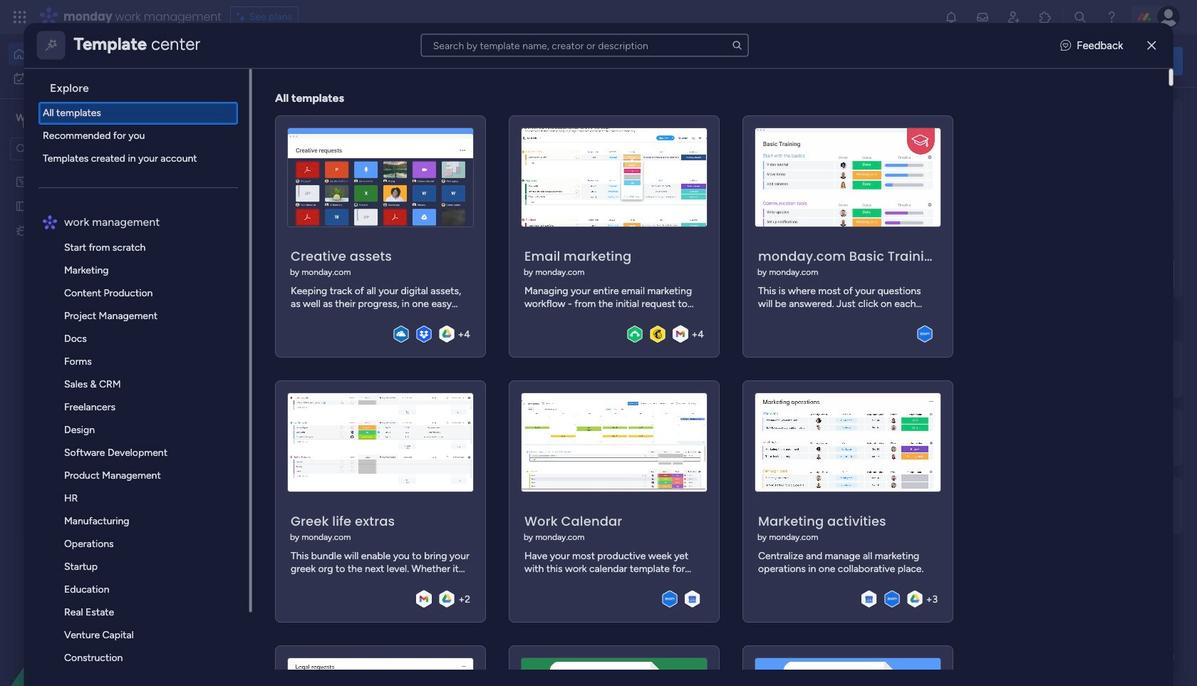 Task type: locate. For each thing, give the bounding box(es) containing it.
see plans image
[[236, 9, 249, 25]]

2 public board image from the left
[[709, 260, 725, 276]]

public board image inside quick search results list box
[[474, 260, 489, 276]]

public board image
[[15, 199, 29, 212], [474, 260, 489, 276]]

v2 user feedback image
[[1061, 37, 1072, 53]]

2 vertical spatial option
[[0, 169, 182, 171]]

1 vertical spatial public board image
[[474, 260, 489, 276]]

close recently visited image
[[220, 116, 237, 133]]

public board image
[[238, 260, 254, 276], [709, 260, 725, 276]]

lottie animation element
[[566, 34, 967, 88], [0, 542, 182, 686]]

option
[[9, 43, 173, 66], [9, 67, 173, 90], [0, 169, 182, 171]]

1 vertical spatial lottie animation element
[[0, 542, 182, 686]]

0 vertical spatial lottie animation image
[[566, 34, 967, 88]]

0 horizontal spatial lottie animation element
[[0, 542, 182, 686]]

v2 bolt switch image
[[1092, 53, 1101, 69]]

lottie animation image for lottie animation element to the left
[[0, 542, 182, 686]]

help center element
[[969, 409, 1183, 466]]

list box
[[30, 68, 252, 686], [0, 166, 182, 434]]

1 horizontal spatial public board image
[[474, 260, 489, 276]]

1 horizontal spatial lottie animation image
[[566, 34, 967, 88]]

workspace image
[[244, 430, 278, 464]]

None search field
[[421, 34, 749, 57]]

1 vertical spatial lottie animation image
[[0, 542, 182, 686]]

explore element
[[38, 101, 249, 170]]

0 horizontal spatial public board image
[[238, 260, 254, 276]]

getting started element
[[969, 340, 1183, 397]]

Search in workspace field
[[30, 141, 119, 157]]

0 horizontal spatial public board image
[[15, 199, 29, 212]]

0 vertical spatial public board image
[[15, 199, 29, 212]]

lottie animation image
[[566, 34, 967, 88], [0, 542, 182, 686]]

1 horizontal spatial public board image
[[709, 260, 725, 276]]

monday marketplace image
[[1039, 10, 1053, 24]]

heading
[[38, 68, 249, 101]]

close image
[[1148, 40, 1157, 51]]

0 vertical spatial lottie animation element
[[566, 34, 967, 88]]

update feed image
[[976, 10, 990, 24]]

component image
[[238, 283, 251, 295], [474, 283, 486, 295], [709, 283, 722, 295], [288, 451, 300, 464]]

bob builder image
[[1158, 6, 1180, 29]]

0 horizontal spatial lottie animation image
[[0, 542, 182, 686]]



Task type: describe. For each thing, give the bounding box(es) containing it.
workspace image
[[14, 110, 28, 126]]

workspace selection element
[[14, 110, 113, 128]]

help image
[[1105, 10, 1119, 24]]

1 vertical spatial option
[[9, 67, 173, 90]]

quick search results list box
[[220, 133, 935, 322]]

1 public board image from the left
[[238, 260, 254, 276]]

lottie animation image for rightmost lottie animation element
[[566, 34, 967, 88]]

search everything image
[[1074, 10, 1088, 24]]

Search by template name, creator or description search field
[[421, 34, 749, 57]]

0 vertical spatial option
[[9, 43, 173, 66]]

add to favorites image
[[896, 261, 910, 275]]

invite members image
[[1007, 10, 1022, 24]]

templates image image
[[982, 108, 1171, 206]]

contact sales element
[[969, 477, 1183, 534]]

v2 user feedback image
[[981, 53, 992, 69]]

notifications image
[[945, 10, 959, 24]]

1 horizontal spatial lottie animation element
[[566, 34, 967, 88]]

work management templates element
[[38, 236, 249, 686]]

search image
[[732, 40, 743, 51]]

select product image
[[13, 10, 27, 24]]



Task type: vqa. For each thing, say whether or not it's contained in the screenshot.
CLOSE icon
yes



